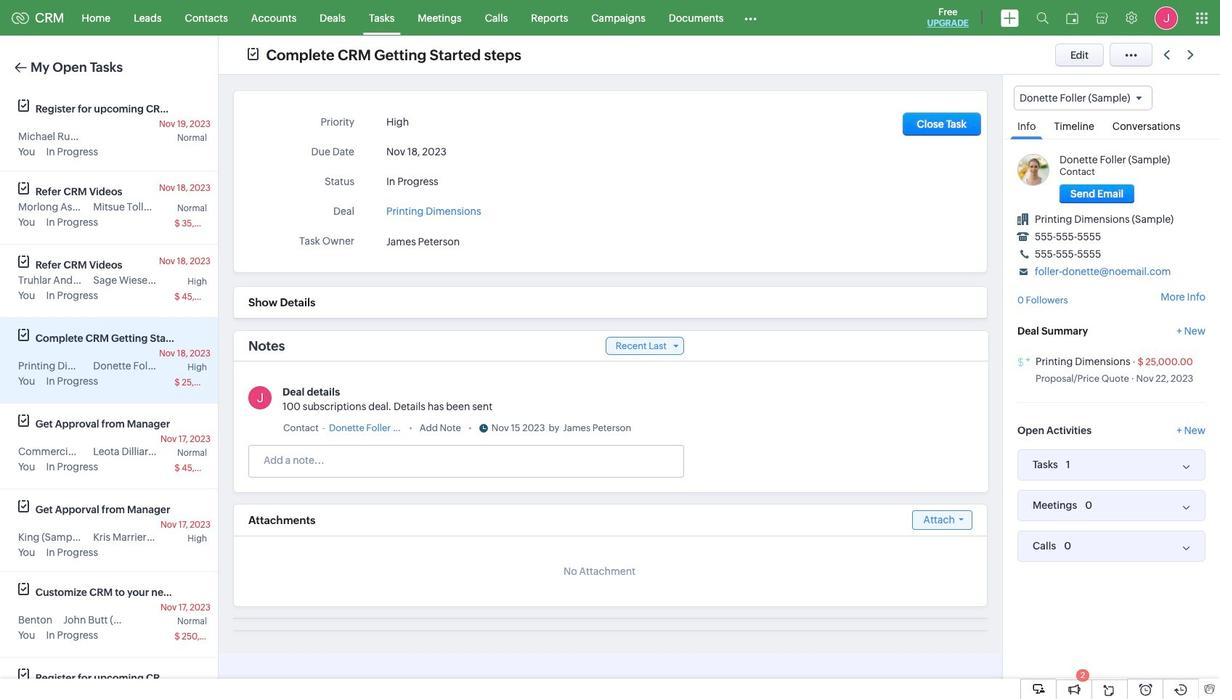 Task type: describe. For each thing, give the bounding box(es) containing it.
search image
[[1037, 12, 1049, 24]]

next record image
[[1188, 50, 1197, 60]]

create menu element
[[993, 0, 1028, 35]]

logo image
[[12, 12, 29, 24]]

profile element
[[1147, 0, 1187, 35]]

profile image
[[1155, 6, 1179, 29]]



Task type: vqa. For each thing, say whether or not it's contained in the screenshot.
Add a note... field
yes



Task type: locate. For each thing, give the bounding box(es) containing it.
None button
[[1060, 185, 1135, 204]]

create menu image
[[1001, 9, 1019, 27]]

None field
[[1014, 86, 1153, 111]]

Other Modules field
[[736, 6, 767, 29]]

search element
[[1028, 0, 1058, 36]]

Add a note... field
[[249, 453, 683, 468]]

calendar image
[[1067, 12, 1079, 24]]

previous record image
[[1164, 50, 1171, 60]]



